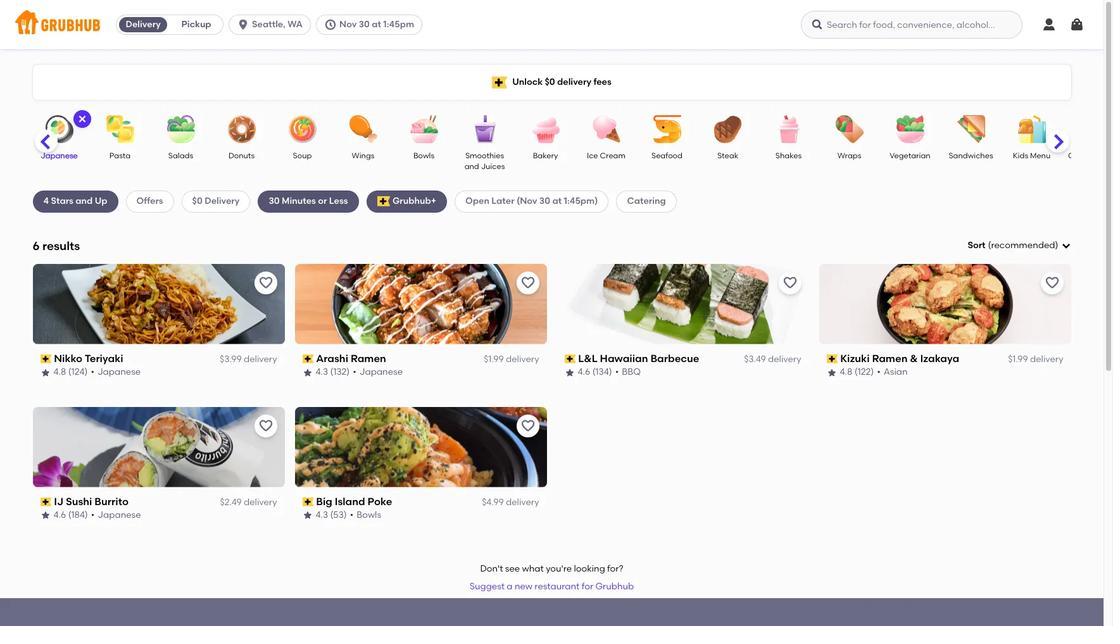 Task type: vqa. For each thing, say whether or not it's contained in the screenshot.
Stars
yes



Task type: describe. For each thing, give the bounding box(es) containing it.
2 horizontal spatial svg image
[[1070, 17, 1085, 32]]

ice cream
[[587, 151, 626, 160]]

(53)
[[330, 510, 347, 521]]

delivery inside 6 results main content
[[205, 196, 240, 207]]

• bowls
[[350, 510, 381, 521]]

arashi
[[316, 353, 348, 365]]

1:45pm
[[383, 19, 414, 30]]

japanese down japanese image
[[41, 151, 78, 160]]

big island poke
[[316, 496, 392, 508]]

juices
[[481, 162, 505, 171]]

salads image
[[159, 115, 203, 143]]

results
[[42, 239, 80, 253]]

star icon image for ij sushi burrito
[[40, 511, 50, 521]]

save this restaurant image for kizuki ramen & izakaya
[[1045, 275, 1060, 291]]

save this restaurant button for l&l hawaiian barbecue
[[779, 272, 802, 294]]

later
[[492, 196, 515, 207]]

smoothies
[[465, 151, 504, 160]]

save this restaurant button for arashi ramen
[[517, 272, 539, 294]]

sushi
[[66, 496, 92, 508]]

pasta
[[109, 151, 131, 160]]

restaurant
[[535, 582, 580, 592]]

4.3 for big island poke
[[316, 510, 328, 521]]

unlock
[[513, 77, 543, 87]]

• for kizuki
[[877, 367, 881, 378]]

(184)
[[68, 510, 88, 521]]

4.3 for arashi ramen
[[316, 367, 328, 378]]

delivery for arashi ramen
[[506, 354, 539, 365]]

new
[[515, 582, 533, 592]]

(124)
[[68, 367, 88, 378]]

seattle, wa
[[252, 19, 303, 30]]

nikko teriyaki
[[54, 353, 123, 365]]

pasta image
[[98, 115, 142, 143]]

seattle, wa button
[[229, 15, 316, 35]]

star icon image for arashi ramen
[[302, 368, 313, 378]]

save this restaurant image for ij sushi burrito
[[258, 418, 273, 434]]

save this restaurant button for kizuki ramen & izakaya
[[1041, 272, 1064, 294]]

• japanese for arashi ramen
[[353, 367, 403, 378]]

l&l hawaiian barbecue logo image
[[557, 264, 809, 344]]

bakery
[[533, 151, 558, 160]]

• bbq
[[615, 367, 641, 378]]

japanese for nikko teriyaki
[[98, 367, 141, 378]]

(
[[988, 240, 992, 251]]

suggest
[[470, 582, 505, 592]]

ramen for kizuki
[[872, 353, 908, 365]]

up
[[95, 196, 107, 207]]

2 horizontal spatial 30
[[540, 196, 550, 207]]

save this restaurant button for big island poke
[[517, 415, 539, 437]]

sort ( recommended )
[[968, 240, 1059, 251]]

delivery inside button
[[126, 19, 161, 30]]

subscription pass image for kizuki ramen & izakaya
[[827, 355, 838, 364]]

shakes image
[[767, 115, 811, 143]]

4.8 (122)
[[840, 367, 874, 378]]

delivery for ij sushi burrito
[[244, 497, 277, 508]]

arashi ramen
[[316, 353, 386, 365]]

or
[[318, 196, 327, 207]]

cream
[[600, 151, 626, 160]]

4
[[43, 196, 49, 207]]

a
[[507, 582, 513, 592]]

convenience
[[1069, 151, 1114, 160]]

$3.99 delivery
[[220, 354, 277, 365]]

save this restaurant image for big island poke
[[520, 418, 536, 434]]

delivery button
[[117, 15, 170, 35]]

less
[[329, 196, 348, 207]]

grubhub+
[[393, 196, 436, 207]]

ramen for arashi
[[351, 353, 386, 365]]

save this restaurant button for ij sushi burrito
[[254, 415, 277, 437]]

ice
[[587, 151, 598, 160]]

30 minutes or less
[[269, 196, 348, 207]]

kids menu image
[[1010, 115, 1054, 143]]

main navigation navigation
[[0, 0, 1104, 49]]

seafood image
[[645, 115, 689, 143]]

(122)
[[855, 367, 874, 378]]

star icon image for nikko teriyaki
[[40, 368, 50, 378]]

at inside button
[[372, 19, 381, 30]]

4.6 for ij
[[54, 510, 66, 521]]

vegetarian
[[890, 151, 931, 160]]

subscription pass image for l&l hawaiian barbecue
[[565, 355, 576, 364]]

&
[[910, 353, 918, 365]]

bowls image
[[402, 115, 446, 143]]

soup image
[[280, 115, 325, 143]]

recommended
[[992, 240, 1056, 251]]

steak image
[[706, 115, 750, 143]]

minutes
[[282, 196, 316, 207]]

grubhub plus flag logo image for grubhub+
[[377, 197, 390, 207]]

what
[[522, 564, 544, 574]]

smoothies and juices
[[465, 151, 505, 171]]

$3.99
[[220, 354, 242, 365]]

4.3 (53)
[[316, 510, 347, 521]]

asian
[[884, 367, 908, 378]]

0 vertical spatial bowls
[[414, 151, 435, 160]]

delivery for l&l hawaiian barbecue
[[768, 354, 802, 365]]

suggest a new restaurant for grubhub
[[470, 582, 634, 592]]

wraps
[[838, 151, 862, 160]]

$4.99
[[482, 497, 504, 508]]

0 horizontal spatial and
[[76, 196, 93, 207]]

l&l hawaiian barbecue
[[578, 353, 700, 365]]

nikko teriyaki logo image
[[33, 264, 285, 344]]

island
[[335, 496, 365, 508]]

(132)
[[330, 367, 350, 378]]

japanese for ij sushi burrito
[[98, 510, 141, 521]]

ij sushi burrito logo image
[[33, 407, 285, 488]]

izakaya
[[921, 353, 960, 365]]

none field inside 6 results main content
[[968, 239, 1071, 252]]

hawaiian
[[600, 353, 648, 365]]

4.8 for nikko teriyaki
[[54, 367, 66, 378]]

delivery for kizuki ramen & izakaya
[[1031, 354, 1064, 365]]

4 stars and up
[[43, 196, 107, 207]]

star icon image for kizuki ramen & izakaya
[[827, 368, 837, 378]]

kizuki
[[841, 353, 870, 365]]

• for l&l
[[615, 367, 619, 378]]

burrito
[[95, 496, 129, 508]]

unlock $0 delivery fees
[[513, 77, 612, 87]]

wings
[[352, 151, 375, 160]]

4.3 (132)
[[316, 367, 350, 378]]

donuts
[[229, 151, 255, 160]]

4.6 (134)
[[578, 367, 612, 378]]

pickup button
[[170, 15, 223, 35]]

subscription pass image for ij sushi burrito
[[40, 498, 51, 507]]

star icon image for l&l hawaiian barbecue
[[565, 368, 575, 378]]

open
[[466, 196, 490, 207]]

nov 30 at 1:45pm button
[[316, 15, 428, 35]]

$4.99 delivery
[[482, 497, 539, 508]]

• asian
[[877, 367, 908, 378]]

$0 delivery
[[192, 196, 240, 207]]

big
[[316, 496, 332, 508]]

seafood
[[652, 151, 683, 160]]

save this restaurant image for l&l hawaiian barbecue
[[783, 275, 798, 291]]

)
[[1056, 240, 1059, 251]]



Task type: locate. For each thing, give the bounding box(es) containing it.
0 horizontal spatial svg image
[[77, 114, 87, 124]]

star icon image left 4.8 (122)
[[827, 368, 837, 378]]

1 ramen from the left
[[351, 353, 386, 365]]

2 $1.99 from the left
[[1009, 354, 1028, 365]]

• japanese for nikko teriyaki
[[91, 367, 141, 378]]

0 horizontal spatial subscription pass image
[[40, 355, 51, 364]]

4.8 for kizuki ramen & izakaya
[[840, 367, 853, 378]]

4.6 for l&l
[[578, 367, 591, 378]]

0 horizontal spatial $1.99 delivery
[[484, 354, 539, 365]]

4.8 (124)
[[54, 367, 88, 378]]

1 horizontal spatial subscription pass image
[[827, 355, 838, 364]]

$1.99 delivery for arashi ramen
[[484, 354, 539, 365]]

0 horizontal spatial 4.6
[[54, 510, 66, 521]]

30 inside button
[[359, 19, 370, 30]]

fees
[[594, 77, 612, 87]]

1 horizontal spatial svg image
[[324, 18, 337, 31]]

delivery for nikko teriyaki
[[244, 354, 277, 365]]

subscription pass image left nikko at the bottom left of page
[[40, 355, 51, 364]]

1 horizontal spatial $0
[[545, 77, 555, 87]]

• down nikko teriyaki
[[91, 367, 94, 378]]

pickup
[[182, 19, 211, 30]]

don't see what you're looking for?
[[480, 564, 624, 574]]

$3.49
[[744, 354, 766, 365]]

nikko
[[54, 353, 82, 365]]

subscription pass image left arashi
[[302, 355, 314, 364]]

for
[[582, 582, 594, 592]]

ramen
[[351, 353, 386, 365], [872, 353, 908, 365]]

japanese image
[[37, 115, 81, 143]]

• left the bbq
[[615, 367, 619, 378]]

Search for food, convenience, alcohol... search field
[[801, 11, 1023, 39]]

1 horizontal spatial grubhub plus flag logo image
[[492, 76, 507, 88]]

1 vertical spatial 4.6
[[54, 510, 66, 521]]

see
[[505, 564, 520, 574]]

(134)
[[593, 367, 612, 378]]

• japanese down 'arashi ramen'
[[353, 367, 403, 378]]

star icon image left 4.3 (53)
[[302, 511, 313, 521]]

save this restaurant button for nikko teriyaki
[[254, 272, 277, 294]]

1 subscription pass image from the left
[[40, 355, 51, 364]]

2 ramen from the left
[[872, 353, 908, 365]]

star icon image left 4.6 (134)
[[565, 368, 575, 378]]

for?
[[607, 564, 624, 574]]

japanese
[[41, 151, 78, 160], [98, 367, 141, 378], [360, 367, 403, 378], [98, 510, 141, 521]]

seattle,
[[252, 19, 286, 30]]

1 horizontal spatial 30
[[359, 19, 370, 30]]

2 $1.99 delivery from the left
[[1009, 354, 1064, 365]]

grubhub plus flag logo image left unlock
[[492, 76, 507, 88]]

subscription pass image left ij
[[40, 498, 51, 507]]

looking
[[574, 564, 605, 574]]

don't
[[480, 564, 503, 574]]

bbq
[[622, 367, 641, 378]]

kids
[[1013, 151, 1029, 160]]

subscription pass image
[[40, 355, 51, 364], [827, 355, 838, 364]]

4.3 down big
[[316, 510, 328, 521]]

$2.49 delivery
[[220, 497, 277, 508]]

kids menu
[[1013, 151, 1051, 160]]

save this restaurant image for arashi ramen
[[520, 275, 536, 291]]

4.6
[[578, 367, 591, 378], [54, 510, 66, 521]]

None field
[[968, 239, 1071, 252]]

1 horizontal spatial delivery
[[205, 196, 240, 207]]

1 vertical spatial 4.3
[[316, 510, 328, 521]]

big island poke logo image
[[295, 407, 547, 488]]

svg image
[[1042, 17, 1057, 32], [237, 18, 250, 31], [811, 18, 824, 31], [1061, 241, 1071, 251]]

30 right the (nov
[[540, 196, 550, 207]]

4.3 down arashi
[[316, 367, 328, 378]]

soup
[[293, 151, 312, 160]]

delivery down donuts
[[205, 196, 240, 207]]

$1.99 delivery for kizuki ramen & izakaya
[[1009, 354, 1064, 365]]

0 horizontal spatial bowls
[[357, 510, 381, 521]]

star icon image for big island poke
[[302, 511, 313, 521]]

6
[[33, 239, 40, 253]]

1 horizontal spatial at
[[553, 196, 562, 207]]

salads
[[168, 151, 193, 160]]

• japanese down teriyaki
[[91, 367, 141, 378]]

star icon image left 4.6 (184)
[[40, 511, 50, 521]]

menu
[[1031, 151, 1051, 160]]

wa
[[288, 19, 303, 30]]

$3.49 delivery
[[744, 354, 802, 365]]

2 subscription pass image from the left
[[827, 355, 838, 364]]

smoothies and juices image
[[463, 115, 507, 143]]

svg image
[[1070, 17, 1085, 32], [324, 18, 337, 31], [77, 114, 87, 124]]

$0 right offers in the left of the page
[[192, 196, 203, 207]]

1 horizontal spatial 4.6
[[578, 367, 591, 378]]

0 horizontal spatial grubhub plus flag logo image
[[377, 197, 390, 207]]

save this restaurant button
[[254, 272, 277, 294], [517, 272, 539, 294], [779, 272, 802, 294], [1041, 272, 1064, 294], [254, 415, 277, 437], [517, 415, 539, 437]]

$1.99 delivery
[[484, 354, 539, 365], [1009, 354, 1064, 365]]

6 results
[[33, 239, 80, 253]]

0 horizontal spatial at
[[372, 19, 381, 30]]

$0
[[545, 77, 555, 87], [192, 196, 203, 207]]

1:45pm)
[[564, 196, 598, 207]]

1 vertical spatial delivery
[[205, 196, 240, 207]]

delivery for big island poke
[[506, 497, 539, 508]]

• for nikko
[[91, 367, 94, 378]]

subscription pass image for big island poke
[[302, 498, 314, 507]]

$0 right unlock
[[545, 77, 555, 87]]

star icon image left '4.8 (124)'
[[40, 368, 50, 378]]

1 vertical spatial save this restaurant image
[[258, 418, 273, 434]]

ice cream image
[[584, 115, 629, 143]]

30 left minutes
[[269, 196, 280, 207]]

ramen up • asian
[[872, 353, 908, 365]]

save this restaurant image
[[258, 275, 273, 291], [258, 418, 273, 434]]

0 vertical spatial 4.3
[[316, 367, 328, 378]]

30 right nov
[[359, 19, 370, 30]]

1 horizontal spatial $1.99
[[1009, 354, 1028, 365]]

save this restaurant image for nikko teriyaki
[[258, 275, 273, 291]]

(nov
[[517, 196, 537, 207]]

svg image inside field
[[1061, 241, 1071, 251]]

4.6 down the l&l
[[578, 367, 591, 378]]

open later (nov 30 at 1:45pm)
[[466, 196, 598, 207]]

1 vertical spatial $0
[[192, 196, 203, 207]]

0 vertical spatial 4.6
[[578, 367, 591, 378]]

•
[[91, 367, 94, 378], [353, 367, 356, 378], [615, 367, 619, 378], [877, 367, 881, 378], [91, 510, 95, 521], [350, 510, 354, 521]]

$1.99 for arashi ramen
[[484, 354, 504, 365]]

1 horizontal spatial 4.8
[[840, 367, 853, 378]]

and left up
[[76, 196, 93, 207]]

at inside 6 results main content
[[553, 196, 562, 207]]

• for arashi
[[353, 367, 356, 378]]

• right (122)
[[877, 367, 881, 378]]

1 horizontal spatial bowls
[[414, 151, 435, 160]]

• for big
[[350, 510, 354, 521]]

4.8 down nikko at the bottom left of page
[[54, 367, 66, 378]]

wraps image
[[828, 115, 872, 143]]

sandwiches
[[949, 151, 994, 160]]

• japanese down burrito
[[91, 510, 141, 521]]

1 horizontal spatial ramen
[[872, 353, 908, 365]]

0 horizontal spatial delivery
[[126, 19, 161, 30]]

1 vertical spatial grubhub plus flag logo image
[[377, 197, 390, 207]]

4.6 down ij
[[54, 510, 66, 521]]

ij sushi burrito
[[54, 496, 129, 508]]

2 4.8 from the left
[[840, 367, 853, 378]]

0 vertical spatial at
[[372, 19, 381, 30]]

1 vertical spatial and
[[76, 196, 93, 207]]

$1.99 for kizuki ramen & izakaya
[[1009, 354, 1028, 365]]

at left 1:45pm)
[[553, 196, 562, 207]]

1 4.3 from the top
[[316, 367, 328, 378]]

bowls
[[414, 151, 435, 160], [357, 510, 381, 521]]

2 4.3 from the top
[[316, 510, 328, 521]]

vegetarian image
[[888, 115, 933, 143]]

4.8
[[54, 367, 66, 378], [840, 367, 853, 378]]

1 save this restaurant image from the top
[[258, 275, 273, 291]]

30
[[359, 19, 370, 30], [269, 196, 280, 207], [540, 196, 550, 207]]

• japanese
[[91, 367, 141, 378], [353, 367, 403, 378], [91, 510, 141, 521]]

0 horizontal spatial 30
[[269, 196, 280, 207]]

1 horizontal spatial and
[[465, 162, 479, 171]]

save this restaurant image
[[520, 275, 536, 291], [783, 275, 798, 291], [1045, 275, 1060, 291], [520, 418, 536, 434]]

shakes
[[776, 151, 802, 160]]

and inside smoothies and juices
[[465, 162, 479, 171]]

japanese for arashi ramen
[[360, 367, 403, 378]]

suggest a new restaurant for grubhub button
[[464, 576, 640, 599]]

subscription pass image left the l&l
[[565, 355, 576, 364]]

0 horizontal spatial $0
[[192, 196, 203, 207]]

japanese down 'arashi ramen'
[[360, 367, 403, 378]]

0 vertical spatial delivery
[[126, 19, 161, 30]]

japanese down burrito
[[98, 510, 141, 521]]

at
[[372, 19, 381, 30], [553, 196, 562, 207]]

subscription pass image left big
[[302, 498, 314, 507]]

sandwiches image
[[949, 115, 994, 143]]

0 vertical spatial save this restaurant image
[[258, 275, 273, 291]]

sort
[[968, 240, 986, 251]]

1 $1.99 delivery from the left
[[484, 354, 539, 365]]

grubhub plus flag logo image
[[492, 76, 507, 88], [377, 197, 390, 207]]

$2.49
[[220, 497, 242, 508]]

and down the smoothies
[[465, 162, 479, 171]]

1 4.8 from the left
[[54, 367, 66, 378]]

svg image inside nov 30 at 1:45pm button
[[324, 18, 337, 31]]

bowls down bowls image at top left
[[414, 151, 435, 160]]

bowls down poke
[[357, 510, 381, 521]]

subscription pass image left kizuki at the bottom right of the page
[[827, 355, 838, 364]]

kizuki ramen & izakaya
[[841, 353, 960, 365]]

star icon image
[[40, 368, 50, 378], [302, 368, 313, 378], [565, 368, 575, 378], [827, 368, 837, 378], [40, 511, 50, 521], [302, 511, 313, 521]]

2 save this restaurant image from the top
[[258, 418, 273, 434]]

arashi ramen logo image
[[295, 264, 547, 344]]

delivery
[[126, 19, 161, 30], [205, 196, 240, 207]]

ij
[[54, 496, 63, 508]]

0 horizontal spatial 4.8
[[54, 367, 66, 378]]

poke
[[368, 496, 392, 508]]

• japanese for ij sushi burrito
[[91, 510, 141, 521]]

• down 'arashi ramen'
[[353, 367, 356, 378]]

0 vertical spatial $0
[[545, 77, 555, 87]]

4.3
[[316, 367, 328, 378], [316, 510, 328, 521]]

at left 1:45pm
[[372, 19, 381, 30]]

grubhub
[[596, 582, 634, 592]]

1 horizontal spatial $1.99 delivery
[[1009, 354, 1064, 365]]

• down "ij sushi burrito" at the left bottom
[[91, 510, 95, 521]]

$1.99
[[484, 354, 504, 365], [1009, 354, 1028, 365]]

0 vertical spatial grubhub plus flag logo image
[[492, 76, 507, 88]]

0 vertical spatial and
[[465, 162, 479, 171]]

wings image
[[341, 115, 385, 143]]

• for ij
[[91, 510, 95, 521]]

1 vertical spatial at
[[553, 196, 562, 207]]

none field containing sort
[[968, 239, 1071, 252]]

donuts image
[[219, 115, 264, 143]]

subscription pass image for arashi ramen
[[302, 355, 314, 364]]

nov 30 at 1:45pm
[[339, 19, 414, 30]]

subscription pass image for nikko teriyaki
[[40, 355, 51, 364]]

l&l
[[578, 353, 598, 365]]

grubhub plus flag logo image left grubhub+
[[377, 197, 390, 207]]

• right (53)
[[350, 510, 354, 521]]

6 results main content
[[0, 49, 1114, 626]]

star icon image left 4.3 (132)
[[302, 368, 313, 378]]

1 vertical spatial bowls
[[357, 510, 381, 521]]

japanese down teriyaki
[[98, 367, 141, 378]]

0 horizontal spatial $1.99
[[484, 354, 504, 365]]

stars
[[51, 196, 73, 207]]

delivery
[[557, 77, 592, 87], [244, 354, 277, 365], [506, 354, 539, 365], [768, 354, 802, 365], [1031, 354, 1064, 365], [244, 497, 277, 508], [506, 497, 539, 508]]

4.6 (184)
[[54, 510, 88, 521]]

kizuki ramen & izakaya logo image
[[819, 264, 1071, 344]]

grubhub plus flag logo image for unlock $0 delivery fees
[[492, 76, 507, 88]]

1 $1.99 from the left
[[484, 354, 504, 365]]

subscription pass image
[[302, 355, 314, 364], [565, 355, 576, 364], [40, 498, 51, 507], [302, 498, 314, 507]]

bakery image
[[524, 115, 568, 143]]

svg image inside seattle, wa button
[[237, 18, 250, 31]]

delivery left pickup
[[126, 19, 161, 30]]

ramen right arashi
[[351, 353, 386, 365]]

4.8 down kizuki at the bottom right of the page
[[840, 367, 853, 378]]

0 horizontal spatial ramen
[[351, 353, 386, 365]]



